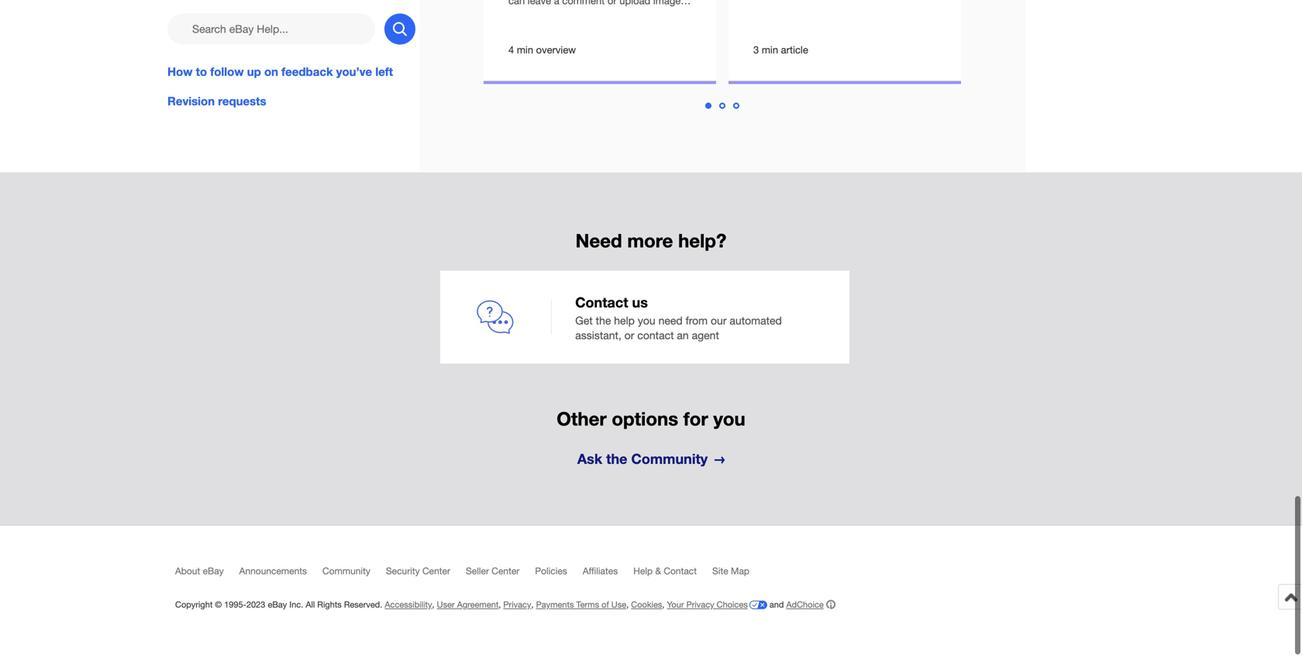 Task type: describe. For each thing, give the bounding box(es) containing it.
need more help?
[[576, 231, 726, 253]]

options
[[612, 409, 678, 431]]

more
[[627, 231, 673, 253]]

community inside "link"
[[322, 567, 370, 578]]

&
[[655, 567, 661, 578]]

policies
[[535, 567, 567, 578]]

article
[[781, 45, 808, 57]]

get
[[575, 316, 593, 329]]

adchoice
[[786, 601, 824, 611]]

how to follow up on feedback you've left link
[[167, 65, 415, 82]]

site map link
[[712, 567, 765, 585]]

assistant,
[[575, 331, 621, 343]]

site map
[[712, 567, 750, 578]]

center for seller center
[[492, 567, 520, 578]]

about ebay link
[[175, 567, 239, 585]]

help
[[633, 567, 653, 578]]

0 horizontal spatial ebay
[[203, 567, 224, 578]]

how
[[167, 66, 193, 80]]

©
[[215, 601, 222, 611]]

seller center link
[[466, 567, 535, 585]]

cookies
[[631, 601, 662, 611]]

5 , from the left
[[662, 601, 665, 611]]

your
[[667, 601, 684, 611]]

for
[[683, 409, 708, 431]]

center for security center
[[422, 567, 450, 578]]

to
[[196, 66, 207, 80]]

agent
[[692, 331, 719, 343]]

1 horizontal spatial you
[[713, 409, 745, 431]]

left
[[375, 66, 393, 80]]

you've
[[336, 66, 372, 80]]

4
[[508, 45, 514, 57]]

terms
[[576, 601, 599, 611]]

security center link
[[386, 567, 466, 585]]

contact us get the help you need from our automated assistant, or contact an agent
[[575, 296, 782, 343]]

copyright
[[175, 601, 213, 611]]

ask
[[577, 452, 602, 469]]

help
[[614, 316, 635, 329]]

all
[[306, 601, 315, 611]]

3 min article link
[[729, 0, 961, 83]]

affiliates
[[583, 567, 618, 578]]

up
[[247, 66, 261, 80]]

1 vertical spatial the
[[606, 452, 627, 469]]

revision requests link
[[167, 94, 415, 111]]

privacy link
[[503, 601, 531, 611]]

community link
[[322, 567, 386, 585]]

min for 3
[[762, 45, 778, 57]]

min for 4
[[517, 45, 533, 57]]

1 , from the left
[[432, 601, 434, 611]]

4 , from the left
[[626, 601, 629, 611]]

rights
[[317, 601, 342, 611]]

user
[[437, 601, 455, 611]]

revision requests
[[167, 96, 266, 110]]

announcements link
[[239, 567, 322, 585]]

on
[[264, 66, 278, 80]]

choices
[[717, 601, 748, 611]]

and adchoice
[[767, 601, 824, 611]]

need
[[658, 316, 683, 329]]

revision
[[167, 96, 215, 110]]

map
[[731, 567, 750, 578]]

or
[[625, 331, 634, 343]]



Task type: vqa. For each thing, say whether or not it's contained in the screenshot.
overview
yes



Task type: locate. For each thing, give the bounding box(es) containing it.
3 , from the left
[[531, 601, 534, 611]]

an
[[677, 331, 689, 343]]

adchoice link
[[786, 601, 835, 611]]

1 vertical spatial you
[[713, 409, 745, 431]]

1 min from the left
[[517, 45, 533, 57]]

0 vertical spatial contact
[[575, 296, 628, 312]]

the right "ask"
[[606, 452, 627, 469]]

seller center
[[466, 567, 520, 578]]

you inside contact us get the help you need from our automated assistant, or contact an agent
[[638, 316, 655, 329]]

accessibility link
[[385, 601, 432, 611]]

seller
[[466, 567, 489, 578]]

payments terms of use link
[[536, 601, 626, 611]]

use
[[611, 601, 626, 611]]

user agreement link
[[437, 601, 499, 611]]

agreement
[[457, 601, 499, 611]]

follow
[[210, 66, 244, 80]]

0 vertical spatial the
[[596, 316, 611, 329]]

and
[[770, 601, 784, 611]]

our
[[711, 316, 727, 329]]

1 horizontal spatial ebay
[[268, 601, 287, 611]]

overview
[[536, 45, 576, 57]]

1995-
[[224, 601, 246, 611]]

privacy down seller center link
[[503, 601, 531, 611]]

privacy right your on the right bottom of the page
[[686, 601, 714, 611]]

you
[[638, 316, 655, 329], [713, 409, 745, 431]]

min right 3
[[762, 45, 778, 57]]

contact
[[575, 296, 628, 312], [664, 567, 697, 578]]

0 horizontal spatial community
[[322, 567, 370, 578]]

0 horizontal spatial min
[[517, 45, 533, 57]]

how to follow up on feedback you've left
[[167, 66, 393, 80]]

about
[[175, 567, 200, 578]]

inc.
[[289, 601, 303, 611]]

1 horizontal spatial center
[[492, 567, 520, 578]]

2 privacy from the left
[[686, 601, 714, 611]]

cookies link
[[631, 601, 662, 611]]

you up contact
[[638, 316, 655, 329]]

2 , from the left
[[499, 601, 501, 611]]

requests
[[218, 96, 266, 110]]

1 vertical spatial ebay
[[268, 601, 287, 611]]

other options for you
[[557, 409, 745, 431]]

center right security
[[422, 567, 450, 578]]

, left your on the right bottom of the page
[[662, 601, 665, 611]]

1 horizontal spatial min
[[762, 45, 778, 57]]

center inside security center link
[[422, 567, 450, 578]]

community down other options for you
[[631, 452, 708, 469]]

, left the privacy link
[[499, 601, 501, 611]]

us
[[632, 296, 648, 312]]

security center
[[386, 567, 450, 578]]

contact up get
[[575, 296, 628, 312]]

2 min from the left
[[762, 45, 778, 57]]

contact inside contact us get the help you need from our automated assistant, or contact an agent
[[575, 296, 628, 312]]

privacy
[[503, 601, 531, 611], [686, 601, 714, 611]]

need
[[576, 231, 622, 253]]

you right for
[[713, 409, 745, 431]]

ask the community
[[577, 452, 708, 469]]

0 vertical spatial you
[[638, 316, 655, 329]]

1 vertical spatial contact
[[664, 567, 697, 578]]

other
[[557, 409, 607, 431]]

the inside contact us get the help you need from our automated assistant, or contact an agent
[[596, 316, 611, 329]]

min right '4'
[[517, 45, 533, 57]]

1 privacy from the left
[[503, 601, 531, 611]]

community up reserved.
[[322, 567, 370, 578]]

from
[[686, 316, 708, 329]]

4 min overview
[[508, 45, 576, 57]]

reserved.
[[344, 601, 382, 611]]

contact right &
[[664, 567, 697, 578]]

accessibility
[[385, 601, 432, 611]]

center right 'seller' at the left bottom of the page
[[492, 567, 520, 578]]

0 horizontal spatial privacy
[[503, 601, 531, 611]]

1 horizontal spatial privacy
[[686, 601, 714, 611]]

1 center from the left
[[422, 567, 450, 578]]

0 horizontal spatial center
[[422, 567, 450, 578]]

help?
[[678, 231, 726, 253]]

ebay
[[203, 567, 224, 578], [268, 601, 287, 611]]

security
[[386, 567, 420, 578]]

feedback
[[281, 66, 333, 80]]

1 vertical spatial community
[[322, 567, 370, 578]]

4 min overview link
[[484, 0, 716, 83]]

3 min article
[[753, 45, 808, 57]]

2 center from the left
[[492, 567, 520, 578]]

ebay left inc.
[[268, 601, 287, 611]]

0 vertical spatial community
[[631, 452, 708, 469]]

copyright © 1995-2023 ebay inc. all rights reserved. accessibility , user agreement , privacy , payments terms of use , cookies , your privacy choices
[[175, 601, 748, 611]]

center
[[422, 567, 450, 578], [492, 567, 520, 578]]

ebay right about
[[203, 567, 224, 578]]

0 horizontal spatial contact
[[575, 296, 628, 312]]

, left cookies link
[[626, 601, 629, 611]]

community
[[631, 452, 708, 469], [322, 567, 370, 578]]

, left payments
[[531, 601, 534, 611]]

center inside seller center link
[[492, 567, 520, 578]]

, left user
[[432, 601, 434, 611]]

help & contact link
[[633, 567, 712, 585]]

Search eBay Help... text field
[[167, 15, 375, 46]]

ask the community link
[[577, 451, 725, 471]]

payments
[[536, 601, 574, 611]]

policies link
[[535, 567, 583, 585]]

1 horizontal spatial community
[[631, 452, 708, 469]]

affiliates link
[[583, 567, 633, 585]]

the
[[596, 316, 611, 329], [606, 452, 627, 469]]

3
[[753, 45, 759, 57]]

0 horizontal spatial you
[[638, 316, 655, 329]]

automated
[[730, 316, 782, 329]]

the up "assistant,"
[[596, 316, 611, 329]]

1 horizontal spatial contact
[[664, 567, 697, 578]]

help & contact
[[633, 567, 697, 578]]

of
[[602, 601, 609, 611]]

min inside 3 min article link
[[762, 45, 778, 57]]

announcements
[[239, 567, 307, 578]]

0 vertical spatial ebay
[[203, 567, 224, 578]]

contact
[[637, 331, 674, 343]]

about ebay
[[175, 567, 224, 578]]

your privacy choices link
[[667, 601, 767, 611]]

site
[[712, 567, 728, 578]]

2023
[[246, 601, 265, 611]]

min inside 4 min overview link
[[517, 45, 533, 57]]



